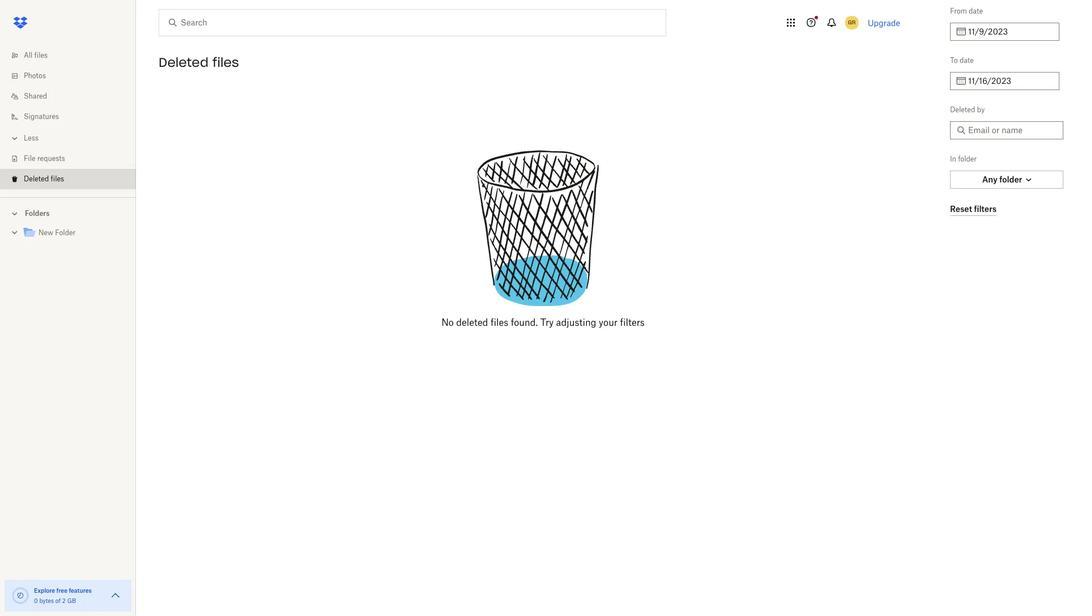 Task type: locate. For each thing, give the bounding box(es) containing it.
0 vertical spatial deleted
[[159, 54, 209, 70]]

shared
[[24, 92, 47, 100]]

files
[[34, 51, 48, 60], [213, 54, 239, 70], [51, 175, 64, 183], [491, 317, 509, 328]]

1 vertical spatial filters
[[620, 317, 645, 328]]

list containing all files
[[0, 39, 136, 197]]

found.
[[511, 317, 538, 328]]

1 horizontal spatial filters
[[975, 204, 997, 213]]

dropbox image
[[9, 11, 32, 34]]

deleted files
[[159, 54, 239, 70], [24, 175, 64, 183]]

photos
[[24, 71, 46, 80]]

1 horizontal spatial folder
[[1000, 175, 1023, 184]]

gr button
[[843, 14, 861, 32]]

0 horizontal spatial deleted
[[24, 175, 49, 183]]

no deleted files found. try adjusting your filters
[[442, 317, 645, 328]]

adjusting
[[556, 317, 597, 328]]

gb
[[67, 597, 76, 604]]

filters
[[975, 204, 997, 213], [620, 317, 645, 328]]

upgrade link
[[868, 18, 901, 27]]

0 horizontal spatial deleted files
[[24, 175, 64, 183]]

deleted by
[[951, 105, 985, 114]]

1 vertical spatial deleted files
[[24, 175, 64, 183]]

explore
[[34, 587, 55, 594]]

folder inside button
[[1000, 175, 1023, 184]]

2 vertical spatial deleted
[[24, 175, 49, 183]]

all
[[24, 51, 32, 60]]

by
[[978, 105, 985, 114]]

new folder
[[39, 228, 76, 237]]

deleted
[[159, 54, 209, 70], [951, 105, 976, 114], [24, 175, 49, 183]]

0 vertical spatial folder
[[959, 155, 977, 163]]

of
[[55, 597, 61, 604]]

any folder button
[[951, 171, 1064, 189]]

0 vertical spatial filters
[[975, 204, 997, 213]]

from
[[951, 7, 968, 15]]

folder right any
[[1000, 175, 1023, 184]]

0 vertical spatial date
[[969, 7, 984, 15]]

date for from date
[[969, 7, 984, 15]]

filters right the your
[[620, 317, 645, 328]]

photos link
[[9, 66, 136, 86]]

filters right reset
[[975, 204, 997, 213]]

from date
[[951, 7, 984, 15]]

reset filters button
[[951, 202, 997, 216]]

signatures link
[[9, 107, 136, 127]]

Deleted by text field
[[969, 124, 1057, 137]]

less
[[24, 134, 39, 142]]

folders
[[25, 209, 50, 218]]

1 vertical spatial folder
[[1000, 175, 1023, 184]]

files inside 'deleted files' link
[[51, 175, 64, 183]]

1 horizontal spatial deleted files
[[159, 54, 239, 70]]

To date text field
[[969, 75, 1053, 87]]

2 horizontal spatial deleted
[[951, 105, 976, 114]]

file
[[24, 154, 36, 163]]

0 horizontal spatial folder
[[959, 155, 977, 163]]

your
[[599, 317, 618, 328]]

try
[[541, 317, 554, 328]]

list
[[0, 39, 136, 197]]

file requests
[[24, 154, 65, 163]]

1 vertical spatial date
[[960, 56, 974, 65]]

folder right in
[[959, 155, 977, 163]]

reset filters
[[951, 204, 997, 213]]

date
[[969, 7, 984, 15], [960, 56, 974, 65]]

shared link
[[9, 86, 136, 107]]

date right from at the top of page
[[969, 7, 984, 15]]

gr
[[849, 19, 856, 26]]

folder
[[959, 155, 977, 163], [1000, 175, 1023, 184]]

deleted files inside list item
[[24, 175, 64, 183]]

to
[[951, 56, 958, 65]]

date right to
[[960, 56, 974, 65]]

date for to date
[[960, 56, 974, 65]]

free
[[56, 587, 67, 594]]



Task type: describe. For each thing, give the bounding box(es) containing it.
features
[[69, 587, 92, 594]]

folder for in folder
[[959, 155, 977, 163]]

1 vertical spatial deleted
[[951, 105, 976, 114]]

Search in folder "Dropbox" text field
[[181, 16, 643, 29]]

deleted files link
[[9, 169, 136, 189]]

reset
[[951, 204, 973, 213]]

all files link
[[9, 45, 136, 66]]

less image
[[9, 133, 20, 144]]

folder for any folder
[[1000, 175, 1023, 184]]

in
[[951, 155, 957, 163]]

0
[[34, 597, 38, 604]]

any folder
[[983, 175, 1023, 184]]

From date text field
[[969, 26, 1053, 38]]

no
[[442, 317, 454, 328]]

1 horizontal spatial deleted
[[159, 54, 209, 70]]

new folder link
[[23, 226, 127, 241]]

deleted files list item
[[0, 169, 136, 189]]

quota usage element
[[11, 587, 29, 605]]

file requests link
[[9, 149, 136, 169]]

requests
[[37, 154, 65, 163]]

bytes
[[39, 597, 54, 604]]

to date
[[951, 56, 974, 65]]

in folder
[[951, 155, 977, 163]]

deleted
[[456, 317, 488, 328]]

files inside the all files link
[[34, 51, 48, 60]]

explore free features 0 bytes of 2 gb
[[34, 587, 92, 604]]

new
[[39, 228, 53, 237]]

0 horizontal spatial filters
[[620, 317, 645, 328]]

folder
[[55, 228, 76, 237]]

all files
[[24, 51, 48, 60]]

upgrade
[[868, 18, 901, 27]]

deleted inside list item
[[24, 175, 49, 183]]

any
[[983, 175, 998, 184]]

signatures
[[24, 112, 59, 121]]

0 vertical spatial deleted files
[[159, 54, 239, 70]]

2
[[62, 597, 66, 604]]

folders button
[[0, 205, 136, 222]]

filters inside button
[[975, 204, 997, 213]]



Task type: vqa. For each thing, say whether or not it's contained in the screenshot.
folders
yes



